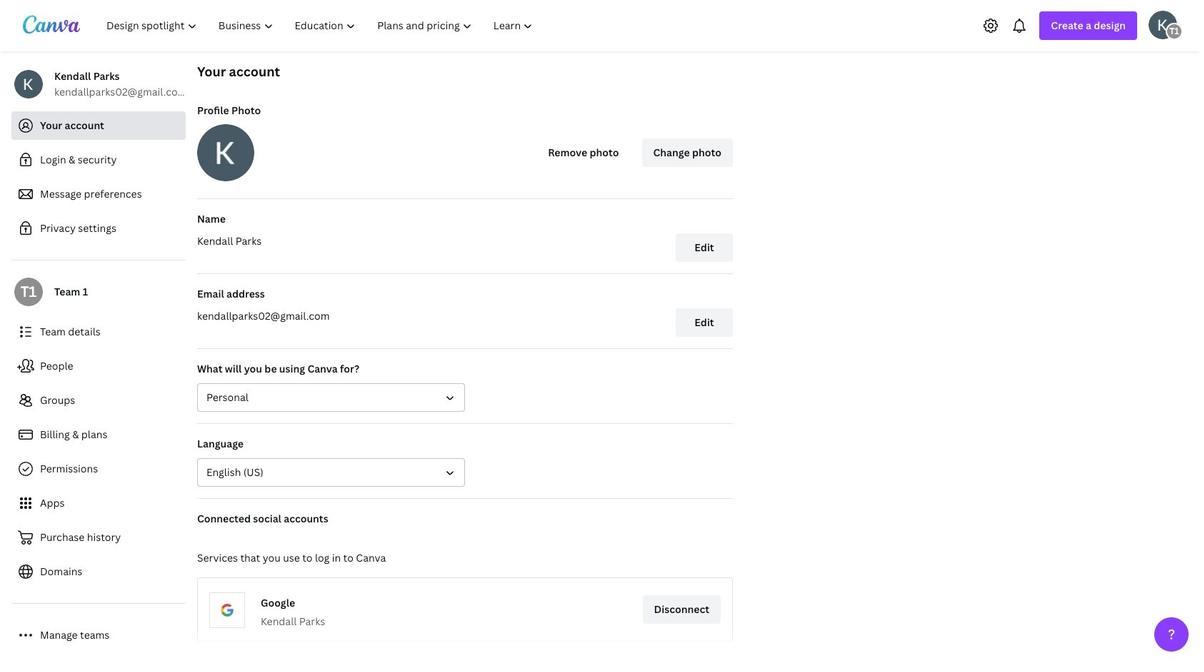 Task type: locate. For each thing, give the bounding box(es) containing it.
1 horizontal spatial team 1 element
[[1166, 23, 1183, 40]]

0 horizontal spatial team 1 element
[[14, 278, 43, 307]]

top level navigation element
[[97, 11, 546, 40]]

team 1 image
[[1166, 23, 1183, 40], [14, 278, 43, 307]]

team 1 element
[[1166, 23, 1183, 40], [14, 278, 43, 307]]

0 vertical spatial team 1 image
[[1166, 23, 1183, 40]]

1 vertical spatial team 1 element
[[14, 278, 43, 307]]

None button
[[197, 384, 465, 412]]

1 vertical spatial team 1 image
[[14, 278, 43, 307]]

0 horizontal spatial team 1 image
[[14, 278, 43, 307]]

1 horizontal spatial team 1 image
[[1166, 23, 1183, 40]]

kendall parks image
[[1149, 10, 1178, 39]]

team 1 image for bottom 'team 1' element
[[14, 278, 43, 307]]



Task type: vqa. For each thing, say whether or not it's contained in the screenshot.
the Team 1 element
yes



Task type: describe. For each thing, give the bounding box(es) containing it.
0 vertical spatial team 1 element
[[1166, 23, 1183, 40]]

Language: English (US) button
[[197, 459, 465, 487]]

team 1 image for topmost 'team 1' element
[[1166, 23, 1183, 40]]



